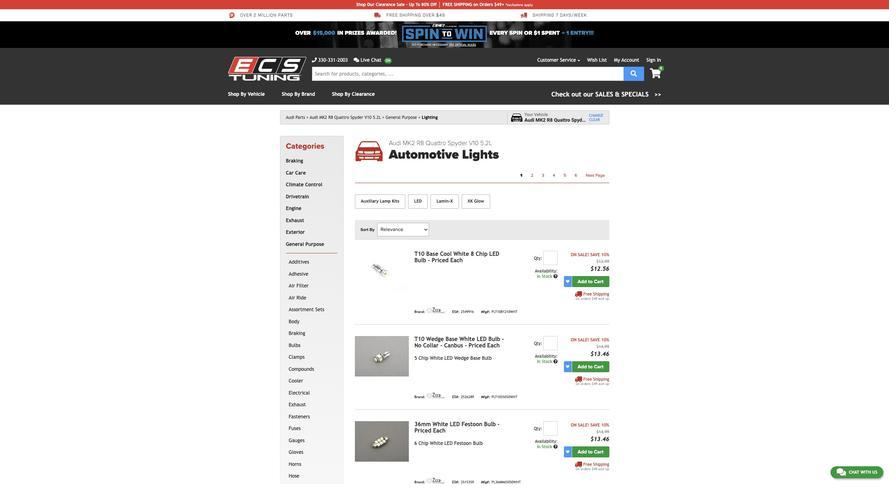Task type: vqa. For each thing, say whether or not it's contained in the screenshot.
V10
yes



Task type: locate. For each thing, give the bounding box(es) containing it.
base left 'cool'
[[426, 251, 439, 257]]

on inside on sale!                         save 10% $13.99 $12.56
[[571, 252, 577, 257]]

2 horizontal spatial priced
[[469, 342, 486, 349]]

drivetrain link
[[285, 191, 336, 203]]

chat left with
[[849, 470, 860, 475]]

shipping for 1st add to cart "button" from the top
[[593, 292, 609, 297]]

6 for 6
[[575, 173, 577, 178]]

in stock for t10 wedge base white led bulb - no collar - canbus - priced each
[[537, 359, 554, 364]]

0 vertical spatial 6
[[575, 173, 577, 178]]

0 vertical spatial sale!
[[578, 252, 589, 257]]

t10 inside t10 base cool white 8 chip led bulb - priced each
[[415, 251, 425, 257]]

over left $15,000
[[295, 29, 311, 37]]

- right canbus
[[465, 342, 467, 349]]

sign in
[[647, 57, 661, 63]]

80%
[[421, 2, 429, 7]]

vehicle inside your vehicle audi mk2 r8 quattro spyder v10 5.2l
[[534, 112, 548, 117]]

2 vertical spatial availability:
[[535, 439, 558, 444]]

1 mfg#: from the top
[[481, 310, 490, 314]]

auxillary lamp kits link
[[355, 194, 405, 209]]

1 vertical spatial $14.99
[[597, 430, 609, 434]]

0 vertical spatial braking link
[[285, 155, 336, 167]]

auxillary
[[361, 199, 379, 204]]

on sale!                         save 10% $14.99 $13.46 for t10 wedge base white led bulb - no collar - canbus - priced each
[[571, 338, 609, 357]]

wedge down canbus
[[454, 355, 469, 361]]

drivetrain
[[286, 194, 309, 199]]

spyder inside audi mk2 r8 quattro spyder v10 5.2l automotive lights
[[448, 139, 467, 147]]

2 vertical spatial stock
[[542, 444, 552, 449]]

0 horizontal spatial 5
[[415, 355, 417, 361]]

white left 8
[[454, 251, 469, 257]]

chip inside t10 base cool white 8 chip led bulb - priced each
[[476, 251, 488, 257]]

2 stock from the top
[[542, 359, 552, 364]]

each inside t10 base cool white 8 chip led bulb - priced each
[[450, 257, 463, 264]]

air ride link
[[287, 292, 336, 304]]

spyder down shop by clearance
[[351, 115, 363, 120]]

priced
[[432, 257, 449, 264], [469, 342, 486, 349], [415, 427, 432, 434]]

mfg#: right 2549916
[[481, 310, 490, 314]]

audi right 'parts'
[[310, 115, 318, 120]]

customer service button
[[538, 56, 580, 64]]

5 right 4 link in the right of the page
[[564, 173, 566, 178]]

3 add to cart from the top
[[578, 449, 604, 455]]

t10 left 'cool'
[[415, 251, 425, 257]]

2 10% from the top
[[602, 338, 609, 343]]

chip right 8
[[476, 251, 488, 257]]

cart
[[594, 279, 604, 285], [594, 364, 604, 370], [594, 449, 604, 455]]

1 and from the top
[[599, 297, 604, 301]]

0 vertical spatial question circle image
[[554, 274, 558, 279]]

4 link
[[549, 171, 560, 180]]

bulb inside t10 wedge base white led bulb - no collar - canbus - priced each
[[489, 336, 500, 343]]

vehicle down ecs tuning image
[[248, 91, 265, 97]]

2 $13.46 from the top
[[591, 436, 609, 443]]

0 horizontal spatial base
[[426, 251, 439, 257]]

0 vertical spatial $13.46
[[591, 351, 609, 357]]

purpose inside category navigation element
[[306, 241, 324, 247]]

up for 36mm white led festoon bulb - priced each
[[606, 467, 609, 471]]

1 vertical spatial in stock
[[537, 359, 554, 364]]

general
[[386, 115, 401, 120], [286, 241, 304, 247]]

clear link
[[589, 118, 604, 122]]

3 add from the top
[[578, 449, 587, 455]]

exhaust down electrical
[[289, 402, 306, 408]]

air left ride
[[289, 295, 295, 301]]

save for t10 wedge base white led bulb - no collar - canbus - priced each
[[591, 338, 600, 343]]

0 vertical spatial to
[[588, 279, 593, 285]]

bulb inside t10 base cool white 8 chip led bulb - priced each
[[415, 257, 426, 264]]

braking link
[[285, 155, 336, 167], [287, 328, 336, 340]]

wedge left canbus
[[426, 336, 444, 343]]

0 horizontal spatial each
[[433, 427, 446, 434]]

- left 'cool'
[[428, 257, 430, 264]]

spyder left clear at the top of page
[[572, 117, 587, 123]]

quattro up "automotive"
[[426, 139, 446, 147]]

air for air filter
[[289, 283, 295, 289]]

2 sale! from the top
[[578, 338, 589, 343]]

3 stock from the top
[[542, 444, 552, 449]]

in for question circle icon related to 36mm white led festoon bulb - priced each
[[537, 444, 541, 449]]

None number field
[[544, 251, 558, 265], [544, 336, 558, 350], [544, 421, 558, 436], [544, 251, 558, 265], [544, 336, 558, 350], [544, 421, 558, 436]]

no inside t10 wedge base white led bulb - no collar - canbus - priced each
[[415, 342, 422, 349]]

led down 36mm white led festoon bulb - priced each
[[445, 441, 453, 446]]

free shipping on orders $49 and up for 36mm white led festoon bulb - priced each
[[576, 462, 609, 471]]

braking up the bulbs
[[289, 331, 305, 336]]

over 2 million parts
[[240, 13, 293, 18]]

1 $13.46 from the top
[[591, 351, 609, 357]]

audi inside audi mk2 r8 quattro spyder v10 5.2l automotive lights
[[389, 139, 401, 147]]

brand: for es#: 2549916
[[415, 310, 425, 314]]

Search text field
[[312, 67, 624, 81]]

2 horizontal spatial 5.2l
[[598, 117, 607, 123]]

1 vertical spatial air
[[289, 295, 295, 301]]

$49
[[436, 13, 445, 18], [592, 297, 598, 301], [592, 382, 598, 386], [592, 467, 598, 471]]

shipping for add to cart "button" for 36mm white led festoon bulb - priced each
[[593, 462, 609, 467]]

3 availability: from the top
[[535, 439, 558, 444]]

10% for t10 wedge base white led bulb - no collar - canbus - priced each
[[602, 338, 609, 343]]

purpose down exterior link
[[306, 241, 324, 247]]

automotive
[[389, 147, 459, 162]]

lamin-x link
[[431, 194, 459, 209]]

next page link
[[582, 171, 609, 180]]

exhaust inside general purpose subcategories element
[[289, 402, 306, 408]]

0 vertical spatial add to wish list image
[[566, 280, 570, 283]]

sale! for 36mm white led festoon bulb - priced each
[[578, 423, 589, 428]]

and for t10 wedge base white led bulb - no collar - canbus - priced each
[[599, 382, 604, 386]]

5 inside paginated product list navigation navigation
[[564, 173, 566, 178]]

1 stock from the top
[[542, 274, 552, 279]]

2 add from the top
[[578, 364, 587, 370]]

2 vertical spatial on
[[571, 423, 577, 428]]

each left 8
[[450, 257, 463, 264]]

ziza - corporate logo image for wedge
[[427, 393, 445, 399]]

brand: for es#: 2526289
[[415, 395, 425, 399]]

5.2l inside your vehicle audi mk2 r8 quattro spyder v10 5.2l
[[598, 117, 607, 123]]

free inside free shipping over $49 link
[[386, 13, 398, 18]]

categories
[[286, 142, 324, 151]]

led inside 36mm white led festoon bulb - priced each
[[450, 421, 460, 428]]

3 ziza - corporate logo image from the top
[[427, 478, 445, 484]]

0 vertical spatial brand:
[[415, 310, 425, 314]]

2 free shipping on orders $49 and up from the top
[[576, 377, 609, 386]]

1 vertical spatial add
[[578, 364, 587, 370]]

0 horizontal spatial wedge
[[426, 336, 444, 343]]

3 up from the top
[[606, 467, 609, 471]]

3 free shipping on orders $49 and up from the top
[[576, 462, 609, 471]]

chip down collar
[[419, 355, 429, 361]]

mk2
[[319, 115, 327, 120], [536, 117, 546, 123], [403, 139, 415, 147]]

audi inside your vehicle audi mk2 r8 quattro spyder v10 5.2l
[[525, 117, 535, 123]]

to for t10 wedge base white led bulb - no collar - canbus - priced each
[[588, 364, 593, 370]]

r8 for audi mk2 r8 quattro spyder v10 5.2l
[[328, 115, 333, 120]]

v10 for audi mk2 r8 quattro spyder v10 5.2l
[[365, 115, 372, 120]]

1 horizontal spatial general
[[386, 115, 401, 120]]

air filter link
[[287, 280, 336, 292]]

mk2 inside audi mk2 r8 quattro spyder v10 5.2l automotive lights
[[403, 139, 415, 147]]

car care link
[[285, 167, 336, 179]]

v10 inside your vehicle audi mk2 r8 quattro spyder v10 5.2l
[[588, 117, 597, 123]]

1 vertical spatial chip
[[419, 355, 429, 361]]

2 add to wish list image from the top
[[566, 365, 570, 369]]

1 vertical spatial free shipping on orders $49 and up
[[576, 377, 609, 386]]

2 and from the top
[[599, 382, 604, 386]]

1 horizontal spatial over
[[295, 29, 311, 37]]

1 on sale!                         save 10% $14.99 $13.46 from the top
[[571, 338, 609, 357]]

1 vertical spatial to
[[588, 364, 593, 370]]

es#: left 2549916
[[452, 310, 460, 314]]

2 vertical spatial chip
[[419, 441, 429, 446]]

general purpose link up additives link
[[285, 239, 336, 250]]

1 add to wish list image from the top
[[566, 280, 570, 283]]

add to cart button for t10 wedge base white led bulb - no collar - canbus - priced each
[[572, 361, 609, 372]]

3 to from the top
[[588, 449, 593, 455]]

2 vertical spatial priced
[[415, 427, 432, 434]]

spin
[[510, 29, 523, 37]]

2 inside paginated product list navigation navigation
[[531, 173, 534, 178]]

white right 36mm
[[433, 421, 448, 428]]

6 inside paginated product list navigation navigation
[[575, 173, 577, 178]]

10% inside on sale!                         save 10% $13.99 $12.56
[[602, 252, 609, 257]]

2 qty: from the top
[[534, 341, 542, 346]]

days/week
[[560, 13, 587, 18]]

1 vertical spatial on sale!                         save 10% $14.99 $13.46
[[571, 423, 609, 443]]

sale! inside on sale!                         save 10% $13.99 $12.56
[[578, 252, 589, 257]]

clamps link
[[287, 352, 336, 363]]

2 t10 from the top
[[415, 336, 425, 343]]

.
[[476, 43, 477, 47]]

3 and from the top
[[599, 467, 604, 471]]

1 in stock from the top
[[537, 274, 554, 279]]

2 vertical spatial and
[[599, 467, 604, 471]]

exhaust up exterior
[[286, 218, 304, 223]]

audi left 'parts'
[[286, 115, 294, 120]]

1 sale! from the top
[[578, 252, 589, 257]]

free shipping on orders $49 and up for t10 wedge base white led bulb - no collar - canbus - priced each
[[576, 377, 609, 386]]

0 vertical spatial clearance
[[376, 2, 396, 7]]

3 question circle image from the top
[[554, 445, 558, 449]]

chat right the live
[[371, 57, 382, 63]]

led right 8
[[489, 251, 499, 257]]

2 in stock from the top
[[537, 359, 554, 364]]

1 vertical spatial 6
[[415, 441, 417, 446]]

your vehicle audi mk2 r8 quattro spyder v10 5.2l
[[525, 112, 607, 123]]

0 vertical spatial add
[[578, 279, 587, 285]]

2 vertical spatial add
[[578, 449, 587, 455]]

general purpose down exterior link
[[286, 241, 324, 247]]

1 $14.99 from the top
[[597, 344, 609, 349]]

in for question circle icon related to t10 wedge base white led bulb - no collar - canbus - priced each
[[537, 359, 541, 364]]

in
[[337, 29, 343, 37]]

sale! for t10 wedge base white led bulb - no collar - canbus - priced each
[[578, 338, 589, 343]]

1 vertical spatial qty:
[[534, 341, 542, 346]]

purpose left lighting
[[402, 115, 417, 120]]

0 vertical spatial braking
[[286, 158, 303, 164]]

braking up car care
[[286, 158, 303, 164]]

service
[[560, 57, 576, 63]]

1 availability: from the top
[[535, 269, 558, 274]]

2 to from the top
[[588, 364, 593, 370]]

2 vertical spatial orders
[[581, 467, 591, 471]]

each down the mfg#: plt1081210wht
[[487, 342, 500, 349]]

0 vertical spatial on
[[571, 252, 577, 257]]

1 left 2 link
[[520, 173, 523, 178]]

priced left 8
[[432, 257, 449, 264]]

cart for 36mm white led festoon bulb - priced each
[[594, 449, 604, 455]]

2 add to cart from the top
[[578, 364, 604, 370]]

list
[[599, 57, 607, 63]]

general purpose left lighting
[[386, 115, 417, 120]]

brand: up 36mm
[[415, 395, 425, 399]]

chip down 36mm
[[419, 441, 429, 446]]

2 right 1 link on the right top of page
[[531, 173, 534, 178]]

1 vertical spatial on
[[571, 338, 577, 343]]

by left brand
[[295, 91, 300, 97]]

1 10% from the top
[[602, 252, 609, 257]]

air left filter
[[289, 283, 295, 289]]

1 vertical spatial t10
[[415, 336, 425, 343]]

2 vertical spatial add to cart button
[[572, 447, 609, 458]]

general purpose link left lighting
[[386, 115, 421, 120]]

shop by clearance
[[332, 91, 375, 97]]

question circle image
[[554, 274, 558, 279], [554, 360, 558, 364], [554, 445, 558, 449]]

2 on sale!                         save 10% $14.99 $13.46 from the top
[[571, 423, 609, 443]]

1 horizontal spatial chat
[[849, 470, 860, 475]]

$1
[[534, 29, 540, 37]]

shop for shop by vehicle
[[228, 91, 239, 97]]

quattro inside your vehicle audi mk2 r8 quattro spyder v10 5.2l
[[554, 117, 570, 123]]

canbus
[[444, 342, 463, 349]]

in stock
[[537, 274, 554, 279], [537, 359, 554, 364], [537, 444, 554, 449]]

mk2 for audi mk2 r8 quattro spyder v10 5.2l automotive lights
[[403, 139, 415, 147]]

0 vertical spatial exhaust
[[286, 218, 304, 223]]

lamp
[[380, 199, 391, 204]]

0 horizontal spatial clearance
[[352, 91, 375, 97]]

2 horizontal spatial v10
[[588, 117, 597, 123]]

1 vertical spatial over
[[295, 29, 311, 37]]

2 mfg#: from the top
[[481, 395, 490, 399]]

0 vertical spatial add to cart button
[[572, 276, 609, 287]]

on for add to cart "button" for 36mm white led festoon bulb - priced each
[[576, 467, 580, 471]]

6 right 5 link at right
[[575, 173, 577, 178]]

0 vertical spatial up
[[606, 297, 609, 301]]

2 availability: from the top
[[535, 354, 558, 359]]

3 orders from the top
[[581, 467, 591, 471]]

2 brand: from the top
[[415, 395, 425, 399]]

general inside category navigation element
[[286, 241, 304, 247]]

2 vertical spatial in stock
[[537, 444, 554, 449]]

6
[[575, 173, 577, 178], [415, 441, 417, 446]]

1 vertical spatial and
[[599, 382, 604, 386]]

adhesive link
[[287, 268, 336, 280]]

to
[[416, 2, 420, 7]]

priced right canbus
[[469, 342, 486, 349]]

5 right es#2526289 - plt1055050wht - t10 wedge base white led bulb - no collar - canbus - priced each - 5 chip white led wedge base bulb - ziza - audi bmw volkswagen mercedes benz mini porsche image
[[415, 355, 417, 361]]

1 vertical spatial 5
[[415, 355, 417, 361]]

xk glow
[[468, 199, 484, 204]]

0 horizontal spatial spyder
[[351, 115, 363, 120]]

0 vertical spatial $14.99
[[597, 344, 609, 349]]

our
[[367, 2, 375, 7]]

led down canbus
[[445, 355, 453, 361]]

vehicle right your
[[534, 112, 548, 117]]

2 ziza - corporate logo image from the top
[[427, 393, 445, 399]]

- down mfg#: plt1055050wht
[[498, 421, 500, 428]]

0 horizontal spatial mk2
[[319, 115, 327, 120]]

1 horizontal spatial 5
[[564, 173, 566, 178]]

white up 5 chip white led wedge base bulb
[[460, 336, 475, 343]]

clearance right our
[[376, 2, 396, 7]]

0 vertical spatial base
[[426, 251, 439, 257]]

quattro left clear at the top of page
[[554, 117, 570, 123]]

1 vertical spatial general purpose link
[[285, 239, 336, 250]]

shop for shop by brand
[[282, 91, 293, 97]]

1 right =
[[566, 29, 569, 37]]

shop for shop our clearance sale - up to 80% off
[[356, 2, 366, 7]]

1 free shipping on orders $49 and up from the top
[[576, 292, 609, 301]]

auxillary lamp kits
[[361, 199, 399, 204]]

2 left "million"
[[254, 13, 257, 18]]

2 vertical spatial to
[[588, 449, 593, 455]]

6 for 6 chip white led festoon bulb
[[415, 441, 417, 446]]

see official rules link
[[450, 43, 476, 47]]

0 vertical spatial stock
[[542, 274, 552, 279]]

chip
[[476, 251, 488, 257], [419, 355, 429, 361], [419, 441, 429, 446]]

1 horizontal spatial v10
[[469, 139, 479, 147]]

1 vertical spatial clearance
[[352, 91, 375, 97]]

braking inside general purpose subcategories element
[[289, 331, 305, 336]]

to
[[588, 279, 593, 285], [588, 364, 593, 370], [588, 449, 593, 455]]

=
[[562, 29, 565, 37]]

0 vertical spatial add to cart
[[578, 279, 604, 285]]

36mm
[[415, 421, 431, 428]]

shipping 7 days/week link
[[521, 12, 587, 18]]

sales
[[596, 91, 613, 98]]

by up audi mk2 r8 quattro spyder v10 5.2l link
[[345, 91, 350, 97]]

mfg#: for mfg#: plt1081210wht
[[481, 310, 490, 314]]

base down t10 wedge base white led bulb - no collar - canbus - priced each 'link'
[[471, 355, 481, 361]]

audi for audi parts
[[286, 115, 294, 120]]

$13.46 for 36mm white led festoon bulb - priced each
[[591, 436, 609, 443]]

t10 left canbus
[[415, 336, 425, 343]]

1 brand: from the top
[[415, 310, 425, 314]]

0 vertical spatial on sale!                         save 10% $14.99 $13.46
[[571, 338, 609, 357]]

category navigation element
[[280, 136, 344, 484]]

lighting
[[422, 115, 438, 120]]

add to wish list image
[[566, 450, 570, 454]]

0 horizontal spatial 5.2l
[[373, 115, 381, 120]]

2 horizontal spatial mk2
[[536, 117, 546, 123]]

quattro for audi mk2 r8 quattro spyder v10 5.2l
[[334, 115, 349, 120]]

2 save from the top
[[591, 338, 600, 343]]

0 vertical spatial and
[[599, 297, 604, 301]]

live
[[361, 57, 370, 63]]

0 vertical spatial each
[[450, 257, 463, 264]]

stock
[[542, 274, 552, 279], [542, 359, 552, 364], [542, 444, 552, 449]]

es#2515359 - pl36mm65050wht - 36mm white led festoon bulb - priced each - 6 chip white led festoon bulb - ziza - audi bmw volkswagen mercedes benz mini porsche image
[[355, 421, 409, 462]]

v10 inside audi mk2 r8 quattro spyder v10 5.2l automotive lights
[[469, 139, 479, 147]]

&
[[615, 91, 620, 98]]

2 question circle image from the top
[[554, 360, 558, 364]]

0 horizontal spatial r8
[[328, 115, 333, 120]]

2 horizontal spatial r8
[[547, 117, 553, 123]]

spyder up lights
[[448, 139, 467, 147]]

1 horizontal spatial 2
[[531, 173, 534, 178]]

1 vertical spatial up
[[606, 382, 609, 386]]

over left "million"
[[240, 13, 252, 18]]

1 vertical spatial general
[[286, 241, 304, 247]]

led up the '6 chip white led festoon bulb'
[[450, 421, 460, 428]]

es#: left 2526289
[[452, 395, 460, 399]]

bulb inside 36mm white led festoon bulb - priced each
[[484, 421, 496, 428]]

0 vertical spatial qty:
[[534, 256, 542, 261]]

*exclusions apply link
[[506, 2, 533, 7]]

quattro for audi mk2 r8 quattro spyder v10 5.2l automotive lights
[[426, 139, 446, 147]]

6 down 36mm
[[415, 441, 417, 446]]

1 on from the top
[[571, 252, 577, 257]]

es#: for es#: 2526289
[[452, 395, 460, 399]]

5.2l
[[373, 115, 381, 120], [598, 117, 607, 123], [480, 139, 492, 147]]

base
[[426, 251, 439, 257], [446, 336, 458, 343], [471, 355, 481, 361]]

base inside t10 base cool white 8 chip led bulb - priced each
[[426, 251, 439, 257]]

2 up from the top
[[606, 382, 609, 386]]

0 horizontal spatial 1
[[520, 173, 523, 178]]

bulb down mfg#: plt1055050wht
[[484, 421, 496, 428]]

mfg#: plt1081210wht
[[481, 310, 518, 314]]

es#: for es#: 2549916
[[452, 310, 460, 314]]

3 on from the top
[[571, 423, 577, 428]]

mfg#: right 2526289
[[481, 395, 490, 399]]

36mm white led festoon bulb - priced each link
[[415, 421, 500, 434]]

free ship ping on orders $49+ *exclusions apply
[[443, 2, 533, 7]]

0
[[660, 66, 662, 70]]

rules
[[468, 43, 476, 47]]

brand:
[[415, 310, 425, 314], [415, 395, 425, 399]]

each inside t10 wedge base white led bulb - no collar - canbus - priced each
[[487, 342, 500, 349]]

3 cart from the top
[[594, 449, 604, 455]]

36mm white led festoon bulb - priced each
[[415, 421, 500, 434]]

plt1081210wht
[[492, 310, 518, 314]]

quattro inside audi mk2 r8 quattro spyder v10 5.2l automotive lights
[[426, 139, 446, 147]]

1 vertical spatial question circle image
[[554, 360, 558, 364]]

exhaust link up the fasteners
[[287, 399, 336, 411]]

2 horizontal spatial each
[[487, 342, 500, 349]]

2 $14.99 from the top
[[597, 430, 609, 434]]

- down plt1081210wht
[[502, 336, 504, 343]]

spyder
[[351, 115, 363, 120], [572, 117, 587, 123], [448, 139, 467, 147]]

add for t10 wedge base white led bulb - no collar - canbus - priced each
[[578, 364, 587, 370]]

3 sale! from the top
[[578, 423, 589, 428]]

air filter
[[289, 283, 309, 289]]

es#2549916 - plt1081210wht - t10 base cool white 8 chip led bulb - priced each - ziza - audi bmw volkswagen mercedes benz mini porsche image
[[355, 251, 409, 291]]

over
[[423, 13, 435, 18]]

2 vertical spatial qty:
[[534, 426, 542, 431]]

priced inside t10 wedge base white led bulb - no collar - canbus - priced each
[[469, 342, 486, 349]]

- right collar
[[441, 342, 443, 349]]

brand
[[302, 91, 315, 97]]

- inside t10 base cool white 8 chip led bulb - priced each
[[428, 257, 430, 264]]

bulb left 'cool'
[[415, 257, 426, 264]]

0 vertical spatial general purpose
[[386, 115, 417, 120]]

1 t10 from the top
[[415, 251, 425, 257]]

live chat
[[361, 57, 382, 63]]

0 horizontal spatial purpose
[[306, 241, 324, 247]]

priced up the '6 chip white led festoon bulb'
[[415, 427, 432, 434]]

1 vertical spatial vehicle
[[534, 112, 548, 117]]

add
[[578, 279, 587, 285], [578, 364, 587, 370], [578, 449, 587, 455]]

climate
[[286, 182, 304, 188]]

in
[[657, 57, 661, 63], [537, 274, 541, 279], [537, 359, 541, 364], [537, 444, 541, 449]]

0 horizontal spatial chat
[[371, 57, 382, 63]]

1 es#: from the top
[[452, 310, 460, 314]]

5.2l inside audi mk2 r8 quattro spyder v10 5.2l automotive lights
[[480, 139, 492, 147]]

r8
[[328, 115, 333, 120], [547, 117, 553, 123], [417, 139, 424, 147]]

clearance for our
[[376, 2, 396, 7]]

brand: up collar
[[415, 310, 425, 314]]

clearance up audi mk2 r8 quattro spyder v10 5.2l link
[[352, 91, 375, 97]]

3 save from the top
[[591, 423, 600, 428]]

0 horizontal spatial general
[[286, 241, 304, 247]]

live chat link
[[354, 56, 392, 64]]

chat inside live chat link
[[371, 57, 382, 63]]

2 orders from the top
[[581, 382, 591, 386]]

general purpose subcategories element
[[286, 253, 338, 484]]

1 vertical spatial add to cart
[[578, 364, 604, 370]]

2 air from the top
[[289, 295, 295, 301]]

exhaust link up exterior
[[285, 215, 336, 227]]

1 air from the top
[[289, 283, 295, 289]]

no left purchase
[[413, 43, 417, 47]]

stock for 36mm white led festoon bulb - priced each
[[542, 444, 552, 449]]

add to wish list image
[[566, 280, 570, 283], [566, 365, 570, 369]]

change link
[[589, 113, 604, 118]]

festoon down 2526289
[[462, 421, 483, 428]]

- left up
[[406, 2, 408, 7]]

free for add to cart "button" for 36mm white led festoon bulb - priced each
[[584, 462, 592, 467]]

each up the '6 chip white led festoon bulb'
[[433, 427, 446, 434]]

to for 36mm white led festoon bulb - priced each
[[588, 449, 593, 455]]

2 on from the top
[[571, 338, 577, 343]]

0 vertical spatial t10
[[415, 251, 425, 257]]

1 add from the top
[[578, 279, 587, 285]]

by for brand
[[295, 91, 300, 97]]

chat inside chat with us link
[[849, 470, 860, 475]]

2 es#: from the top
[[452, 395, 460, 399]]

1 to from the top
[[588, 279, 593, 285]]

1 vertical spatial braking link
[[287, 328, 336, 340]]

no left collar
[[415, 342, 422, 349]]

0 vertical spatial wedge
[[426, 336, 444, 343]]

braking link up care
[[285, 155, 336, 167]]

change
[[589, 113, 604, 118]]

0 vertical spatial 2
[[254, 13, 257, 18]]

audi up "automotive"
[[389, 139, 401, 147]]

over $15,000 in prizes
[[295, 29, 364, 37]]

t10 inside t10 wedge base white led bulb - no collar - canbus - priced each
[[415, 336, 425, 343]]

1 vertical spatial purpose
[[306, 241, 324, 247]]

audi down your
[[525, 117, 535, 123]]

and
[[599, 297, 604, 301], [599, 382, 604, 386], [599, 467, 604, 471]]

1 horizontal spatial purpose
[[402, 115, 417, 120]]

add to wish list image for $13.46
[[566, 365, 570, 369]]

free shipping over $49 link
[[374, 12, 445, 18]]

3 in stock from the top
[[537, 444, 554, 449]]

ziza - corporate logo image
[[427, 308, 445, 313], [427, 393, 445, 399], [427, 478, 445, 484]]

quattro down shop by clearance
[[334, 115, 349, 120]]

spyder inside your vehicle audi mk2 r8 quattro spyder v10 5.2l
[[572, 117, 587, 123]]

0 vertical spatial es#:
[[452, 310, 460, 314]]

1 save from the top
[[591, 252, 600, 257]]

1 vertical spatial save
[[591, 338, 600, 343]]

2 vertical spatial each
[[433, 427, 446, 434]]

3 10% from the top
[[602, 423, 609, 428]]

comments image
[[354, 58, 359, 62]]

2 vertical spatial base
[[471, 355, 481, 361]]

search image
[[631, 70, 637, 77]]

2 cart from the top
[[594, 364, 604, 370]]

0 vertical spatial chip
[[476, 251, 488, 257]]

white inside t10 base cool white 8 chip led bulb - priced each
[[454, 251, 469, 257]]

audi for audi mk2 r8 quattro spyder v10 5.2l
[[310, 115, 318, 120]]

festoon down 36mm white led festoon bulb - priced each
[[454, 441, 472, 446]]

3 qty: from the top
[[534, 426, 542, 431]]

on for 36mm white led festoon bulb - priced each
[[571, 423, 577, 428]]

by down ecs tuning image
[[241, 91, 246, 97]]

r8 inside audi mk2 r8 quattro spyder v10 5.2l automotive lights
[[417, 139, 424, 147]]

0 vertical spatial festoon
[[462, 421, 483, 428]]

led right canbus
[[477, 336, 487, 343]]

priced inside t10 base cool white 8 chip led bulb - priced each
[[432, 257, 449, 264]]

braking link up the bulbs
[[287, 328, 336, 340]]

bulb down the mfg#: plt1081210wht
[[489, 336, 500, 343]]

0 horizontal spatial quattro
[[334, 115, 349, 120]]

3 add to cart button from the top
[[572, 447, 609, 458]]

base up 5 chip white led wedge base bulb
[[446, 336, 458, 343]]

add to cart button for 36mm white led festoon bulb - priced each
[[572, 447, 609, 458]]

save inside on sale!                         save 10% $13.99 $12.56
[[591, 252, 600, 257]]

t10 for bulb
[[415, 251, 425, 257]]

2 add to cart button from the top
[[572, 361, 609, 372]]

1 horizontal spatial vehicle
[[534, 112, 548, 117]]



Task type: describe. For each thing, give the bounding box(es) containing it.
chip for t10 wedge base white led bulb - no collar - canbus - priced each
[[419, 355, 429, 361]]

official
[[455, 43, 467, 47]]

add to cart for 36mm white led festoon bulb - priced each
[[578, 449, 604, 455]]

clamps
[[289, 354, 305, 360]]

white down 36mm
[[430, 441, 443, 446]]

up for t10 wedge base white led bulb - no collar - canbus - priced each
[[606, 382, 609, 386]]

$49 for add to cart "button" for 36mm white led festoon bulb - priced each
[[592, 467, 598, 471]]

3 link
[[538, 171, 549, 180]]

base inside t10 wedge base white led bulb - no collar - canbus - priced each
[[446, 336, 458, 343]]

white inside 36mm white led festoon bulb - priced each
[[433, 421, 448, 428]]

mk2 for audi mk2 r8 quattro spyder v10 5.2l
[[319, 115, 327, 120]]

or
[[524, 29, 533, 37]]

t10 for no
[[415, 336, 425, 343]]

shopping cart image
[[650, 69, 661, 78]]

general purpose inside category navigation element
[[286, 241, 324, 247]]

by for clearance
[[345, 91, 350, 97]]

electrical
[[289, 390, 310, 396]]

audi for audi mk2 r8 quattro spyder v10 5.2l automotive lights
[[389, 139, 401, 147]]

availability: for 36mm white led festoon bulb - priced each
[[535, 439, 558, 444]]

$49 for add to cart "button" associated with t10 wedge base white led bulb - no collar - canbus - priced each
[[592, 382, 598, 386]]

sign in link
[[647, 57, 661, 63]]

qty: for 36mm white led festoon bulb - priced each
[[534, 426, 542, 431]]

entry!!!
[[571, 29, 594, 37]]

on for add to cart "button" associated with t10 wedge base white led bulb - no collar - canbus - priced each
[[576, 382, 580, 386]]

chat with us link
[[831, 467, 884, 479]]

general for general purpose link to the right
[[386, 115, 401, 120]]

1 add to cart from the top
[[578, 279, 604, 285]]

add to cart for t10 wedge base white led bulb - no collar - canbus - priced each
[[578, 364, 604, 370]]

shop by brand
[[282, 91, 315, 97]]

engine
[[286, 206, 302, 211]]

1 inside paginated product list navigation navigation
[[520, 173, 523, 178]]

question circle image for t10 wedge base white led bulb - no collar - canbus - priced each
[[554, 360, 558, 364]]

qty: for t10 wedge base white led bulb - no collar - canbus - priced each
[[534, 341, 542, 346]]

fasteners
[[289, 414, 310, 420]]

shipping for add to cart "button" associated with t10 wedge base white led bulb - no collar - canbus - priced each
[[593, 377, 609, 382]]

by right 'sort'
[[370, 227, 375, 232]]

cooler
[[289, 378, 303, 384]]

up
[[409, 2, 415, 7]]

1 orders from the top
[[581, 297, 591, 301]]

$14.99 for t10 wedge base white led bulb - no collar - canbus - priced each
[[597, 344, 609, 349]]

ship
[[454, 2, 463, 7]]

1 up from the top
[[606, 297, 609, 301]]

5 for 5
[[564, 173, 566, 178]]

0 vertical spatial exhaust link
[[285, 215, 336, 227]]

phone image
[[312, 58, 317, 62]]

audi mk2 r8 quattro spyder v10 5.2l link
[[310, 115, 384, 120]]

audi mk2 r8 quattro spyder v10 5.2l automotive lights
[[389, 139, 499, 162]]

0 vertical spatial no
[[413, 43, 417, 47]]

led right kits
[[414, 199, 422, 204]]

add for 36mm white led festoon bulb - priced each
[[578, 449, 587, 455]]

control
[[305, 182, 322, 188]]

wish list link
[[587, 57, 607, 63]]

t10 base cool white 8 chip led bulb - priced each
[[415, 251, 499, 264]]

$13.99
[[597, 259, 609, 264]]

cart for t10 wedge base white led bulb - no collar - canbus - priced each
[[594, 364, 604, 370]]

orders for t10 wedge base white led bulb - no collar - canbus - priced each
[[581, 382, 591, 386]]

- inside 36mm white led festoon bulb - priced each
[[498, 421, 500, 428]]

in for third question circle icon from the bottom of the page
[[537, 274, 541, 279]]

0 vertical spatial purpose
[[402, 115, 417, 120]]

sales & specials link
[[552, 89, 661, 99]]

ride
[[297, 295, 306, 301]]

es#2526289 - plt1055050wht - t10 wedge base white led bulb - no collar - canbus - priced each - 5 chip white led wedge base bulb - ziza - audi bmw volkswagen mercedes benz mini porsche image
[[355, 336, 409, 377]]

0 horizontal spatial 2
[[254, 13, 257, 18]]

free for add to cart "button" associated with t10 wedge base white led bulb - no collar - canbus - priced each
[[584, 377, 592, 382]]

apply
[[524, 3, 533, 7]]

bulb down 36mm white led festoon bulb - priced each link
[[473, 441, 483, 446]]

shop for shop by clearance
[[332, 91, 343, 97]]

adhesive
[[289, 271, 309, 277]]

with
[[861, 470, 871, 475]]

additives link
[[287, 256, 336, 268]]

1 vertical spatial exhaust link
[[287, 399, 336, 411]]

8
[[471, 251, 474, 257]]

audi parts
[[286, 115, 305, 120]]

4
[[553, 173, 555, 178]]

10% for 36mm white led festoon bulb - priced each
[[602, 423, 609, 428]]

t10 wedge base white led bulb - no collar - canbus - priced each
[[415, 336, 504, 349]]

shipping
[[400, 13, 421, 18]]

fuses
[[289, 426, 301, 431]]

air for air ride
[[289, 295, 295, 301]]

1 vertical spatial wedge
[[454, 355, 469, 361]]

exterior link
[[285, 227, 336, 239]]

t10 wedge base white led bulb - no collar - canbus - priced each link
[[415, 336, 504, 349]]

compounds
[[289, 366, 314, 372]]

wedge inside t10 wedge base white led bulb - no collar - canbus - priced each
[[426, 336, 444, 343]]

chip for 36mm white led festoon bulb - priced each
[[419, 441, 429, 446]]

over for over $15,000 in prizes
[[295, 29, 311, 37]]

fuses link
[[287, 423, 336, 435]]

mk2 inside your vehicle audi mk2 r8 quattro spyder v10 5.2l
[[536, 117, 546, 123]]

over for over 2 million parts
[[240, 13, 252, 18]]

0 vertical spatial 1
[[566, 29, 569, 37]]

clearance for by
[[352, 91, 375, 97]]

5.2l for audi mk2 r8 quattro spyder v10 5.2l
[[373, 115, 381, 120]]

1 cart from the top
[[594, 279, 604, 285]]

on sale!                         save 10% $14.99 $13.46 for 36mm white led festoon bulb - priced each
[[571, 423, 609, 443]]

ecs tuning image
[[228, 57, 306, 81]]

shipping 7 days/week
[[533, 13, 587, 18]]

and for 36mm white led festoon bulb - priced each
[[599, 467, 604, 471]]

orders for 36mm white led festoon bulb - priced each
[[581, 467, 591, 471]]

1 ziza - corporate logo image from the top
[[427, 308, 445, 313]]

xk
[[468, 199, 473, 204]]

on for 1st add to cart "button" from the top
[[576, 297, 580, 301]]

compounds link
[[287, 363, 336, 375]]

lamin-
[[437, 199, 450, 204]]

2003
[[338, 57, 348, 63]]

my account link
[[614, 57, 639, 63]]

gloves
[[289, 450, 303, 455]]

r8 for audi mk2 r8 quattro spyder v10 5.2l automotive lights
[[417, 139, 424, 147]]

by for vehicle
[[241, 91, 246, 97]]

no purchase necessary. see official rules .
[[413, 43, 477, 47]]

bulb down t10 wedge base white led bulb - no collar - canbus - priced each 'link'
[[482, 355, 492, 361]]

$13.46 for t10 wedge base white led bulb - no collar - canbus - priced each
[[591, 351, 609, 357]]

r8 inside your vehicle audi mk2 r8 quattro spyder v10 5.2l
[[547, 117, 553, 123]]

sets
[[315, 307, 324, 313]]

shop our clearance sale - up to 80% off
[[356, 2, 437, 7]]

5 for 5 chip white led wedge base bulb
[[415, 355, 417, 361]]

sale
[[397, 2, 405, 7]]

0 horizontal spatial vehicle
[[248, 91, 265, 97]]

1 add to cart button from the top
[[572, 276, 609, 287]]

ecs tuning 'spin to win' contest logo image
[[402, 24, 487, 42]]

0 link
[[644, 66, 664, 79]]

plt1055050wht
[[492, 395, 518, 399]]

necessary.
[[433, 43, 449, 47]]

white inside t10 wedge base white led bulb - no collar - canbus - priced each
[[460, 336, 475, 343]]

white down collar
[[430, 355, 443, 361]]

sort by
[[361, 227, 375, 232]]

cool
[[440, 251, 452, 257]]

$49 for 1st add to cart "button" from the top
[[592, 297, 598, 301]]

2526289
[[461, 395, 474, 399]]

7
[[556, 13, 559, 18]]

1 vertical spatial festoon
[[454, 441, 472, 446]]

led inside t10 wedge base white led bulb - no collar - canbus - priced each
[[477, 336, 487, 343]]

spyder for audi mk2 r8 quattro spyder v10 5.2l
[[351, 115, 363, 120]]

hose link
[[287, 471, 336, 482]]

led link
[[408, 194, 428, 209]]

every
[[490, 29, 508, 37]]

6 chip white led festoon bulb
[[415, 441, 483, 446]]

sales & specials
[[596, 91, 649, 98]]

festoon inside 36mm white led festoon bulb - priced each
[[462, 421, 483, 428]]

wish list
[[587, 57, 607, 63]]

hose
[[289, 473, 299, 479]]

add to wish list image for $12.56
[[566, 280, 570, 283]]

ziza - corporate logo image for white
[[427, 478, 445, 484]]

priced inside 36mm white led festoon bulb - priced each
[[415, 427, 432, 434]]

comments image
[[837, 468, 846, 476]]

gauges link
[[287, 435, 336, 447]]

customer
[[538, 57, 559, 63]]

free for 1st add to cart "button" from the top
[[584, 292, 592, 297]]

$12.56
[[591, 265, 609, 272]]

mfg#: for mfg#: plt1055050wht
[[481, 395, 490, 399]]

bulbs link
[[287, 340, 336, 352]]

bulbs
[[289, 343, 301, 348]]

1 qty: from the top
[[534, 256, 542, 261]]

climate control
[[286, 182, 322, 188]]

paginated product list navigation navigation
[[389, 171, 609, 180]]

on for t10 wedge base white led bulb - no collar - canbus - priced each
[[571, 338, 577, 343]]

lights
[[462, 147, 499, 162]]

lamin-x
[[437, 199, 453, 204]]

shop by vehicle
[[228, 91, 265, 97]]

save for 36mm white led festoon bulb - priced each
[[591, 423, 600, 428]]

audi mk2 r8 quattro spyder v10 5.2l
[[310, 115, 381, 120]]

3
[[542, 173, 544, 178]]

body link
[[287, 316, 336, 328]]

general for the leftmost general purpose link
[[286, 241, 304, 247]]

climate control link
[[285, 179, 336, 191]]

my
[[614, 57, 620, 63]]

question circle image for 36mm white led festoon bulb - priced each
[[554, 445, 558, 449]]

1 horizontal spatial general purpose link
[[386, 115, 421, 120]]

5 chip white led wedge base bulb
[[415, 355, 492, 361]]

1 question circle image from the top
[[554, 274, 558, 279]]

parts
[[296, 115, 305, 120]]

v10 for audi mk2 r8 quattro spyder v10 5.2l automotive lights
[[469, 139, 479, 147]]

gauges
[[289, 438, 305, 443]]

led inside t10 base cool white 8 chip led bulb - priced each
[[489, 251, 499, 257]]

each inside 36mm white led festoon bulb - priced each
[[433, 427, 446, 434]]

stock for t10 wedge base white led bulb - no collar - canbus - priced each
[[542, 359, 552, 364]]

0 horizontal spatial general purpose link
[[285, 239, 336, 250]]

in stock for 36mm white led festoon bulb - priced each
[[537, 444, 554, 449]]

mfg#: plt1055050wht
[[481, 395, 518, 399]]

spyder for audi mk2 r8 quattro spyder v10 5.2l automotive lights
[[448, 139, 467, 147]]

assortment sets
[[289, 307, 324, 313]]

5.2l for audi mk2 r8 quattro spyder v10 5.2l automotive lights
[[480, 139, 492, 147]]

shop by clearance link
[[332, 91, 375, 97]]

free shipping over $49
[[386, 13, 445, 18]]

5 link
[[560, 171, 571, 180]]

$14.99 for 36mm white led festoon bulb - priced each
[[597, 430, 609, 434]]

331-
[[328, 57, 338, 63]]

sign
[[647, 57, 656, 63]]

availability: for t10 wedge base white led bulb - no collar - canbus - priced each
[[535, 354, 558, 359]]



